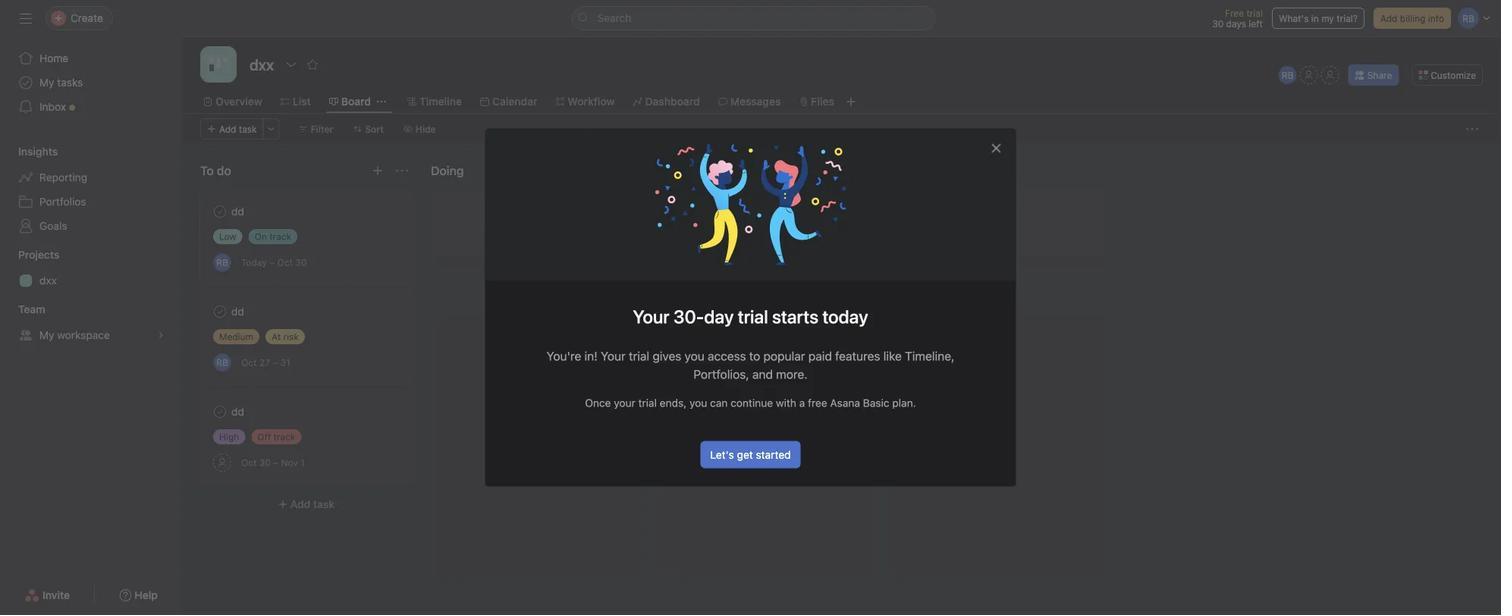 Task type: describe. For each thing, give the bounding box(es) containing it.
search button
[[572, 6, 936, 30]]

add billing info
[[1380, 13, 1444, 24]]

rb button for oct 27 – 31
[[213, 353, 231, 372]]

what's
[[1279, 13, 1309, 24]]

at
[[272, 331, 281, 342]]

and
[[752, 367, 773, 382]]

timeline,
[[905, 349, 955, 363]]

a
[[799, 397, 805, 409]]

day
[[704, 306, 734, 327]]

dd for low
[[231, 205, 244, 218]]

0 vertical spatial add task
[[219, 124, 257, 134]]

list
[[293, 95, 311, 108]]

basic plan.
[[863, 397, 916, 409]]

invite button
[[14, 582, 80, 609]]

ends,
[[660, 397, 687, 409]]

trial right day
[[738, 306, 768, 327]]

projects button
[[0, 247, 59, 262]]

free
[[808, 397, 827, 409]]

rb button for today – oct 30
[[213, 253, 231, 272]]

insights button
[[0, 144, 58, 159]]

my tasks link
[[9, 71, 173, 95]]

messages
[[730, 95, 781, 108]]

search
[[597, 12, 631, 24]]

portfolios
[[39, 195, 86, 208]]

free
[[1225, 8, 1244, 18]]

0 vertical spatial –
[[269, 257, 275, 268]]

global element
[[0, 37, 182, 128]]

oct for at
[[241, 357, 257, 368]]

add billing info button
[[1374, 8, 1451, 29]]

portfolios,
[[693, 367, 749, 382]]

dd for medium
[[231, 305, 244, 318]]

30-
[[673, 306, 704, 327]]

your 30-day trial starts today
[[633, 306, 868, 327]]

you're in! your trial gives you access to popular paid features like timeline, portfolios, and more.
[[547, 349, 955, 382]]

team button
[[0, 302, 45, 317]]

search list box
[[572, 6, 936, 30]]

my tasks
[[39, 76, 83, 89]]

medium
[[219, 331, 253, 342]]

at risk
[[272, 331, 299, 342]]

portfolios link
[[9, 190, 173, 214]]

1 horizontal spatial 30
[[295, 257, 307, 268]]

paid
[[808, 349, 832, 363]]

calendar
[[492, 95, 537, 108]]

free trial 30 days left
[[1212, 8, 1263, 29]]

dxx link
[[9, 269, 173, 293]]

0 vertical spatial rb
[[1282, 70, 1294, 80]]

your
[[614, 397, 635, 409]]

timeline
[[419, 95, 462, 108]]

days
[[1226, 18, 1246, 29]]

board image
[[209, 55, 228, 74]]

to do
[[200, 163, 231, 178]]

rb for today – oct 30
[[216, 257, 228, 268]]

insights element
[[0, 138, 182, 241]]

to
[[749, 349, 760, 363]]

goals
[[39, 220, 67, 232]]

2 vertical spatial add task button
[[200, 491, 413, 518]]

off
[[257, 432, 271, 442]]

you inside you're in! your trial gives you access to popular paid features like timeline, portfolios, and more.
[[685, 349, 704, 363]]

1 horizontal spatial your
[[633, 306, 669, 327]]

30 inside free trial 30 days left
[[1212, 18, 1224, 29]]

features
[[835, 349, 880, 363]]

share
[[1367, 70, 1392, 80]]

workspace
[[57, 329, 110, 341]]

done
[[661, 163, 691, 178]]

– for at
[[273, 357, 278, 368]]

2 horizontal spatial add task
[[752, 207, 796, 219]]

dashboard
[[645, 95, 700, 108]]

dxx
[[39, 274, 57, 287]]

27
[[259, 357, 270, 368]]

projects
[[18, 248, 59, 261]]

trial inside free trial 30 days left
[[1247, 8, 1263, 18]]

low
[[219, 231, 236, 242]]

my for my tasks
[[39, 76, 54, 89]]

trial inside you're in! your trial gives you access to popular paid features like timeline, portfolios, and more.
[[629, 349, 649, 363]]

1
[[301, 457, 305, 468]]

add to starred image
[[307, 58, 319, 71]]

what's in my trial?
[[1279, 13, 1358, 24]]

trial?
[[1337, 13, 1358, 24]]

nov
[[281, 457, 298, 468]]

board
[[341, 95, 371, 108]]

what's in my trial? button
[[1272, 8, 1365, 29]]

left
[[1249, 18, 1263, 29]]

starts today
[[772, 306, 868, 327]]

can
[[710, 397, 728, 409]]

once your trial ends, you can continue with a free asana basic plan.
[[585, 397, 916, 409]]

workflow link
[[556, 93, 615, 110]]

off track
[[257, 432, 295, 442]]

your inside you're in! your trial gives you access to popular paid features like timeline, portfolios, and more.
[[601, 349, 626, 363]]

Completed checkbox
[[211, 203, 229, 221]]

invite
[[43, 589, 70, 601]]

on
[[255, 231, 267, 242]]



Task type: vqa. For each thing, say whether or not it's contained in the screenshot.
the 0 likes. Click to like this task image
no



Task type: locate. For each thing, give the bounding box(es) containing it.
like
[[883, 349, 902, 363]]

1 vertical spatial you
[[689, 397, 707, 409]]

my workspace link
[[9, 323, 173, 347]]

1 completed image from the top
[[211, 303, 229, 321]]

completed checkbox up medium
[[211, 303, 229, 321]]

oct 27 – 31
[[241, 357, 290, 368]]

timeline link
[[407, 93, 462, 110]]

2 vertical spatial rb
[[216, 357, 228, 368]]

30 left nov
[[259, 457, 271, 468]]

– left nov
[[273, 457, 279, 468]]

my left tasks
[[39, 76, 54, 89]]

1 vertical spatial dd
[[231, 305, 244, 318]]

my down team
[[39, 329, 54, 341]]

rb down medium
[[216, 357, 228, 368]]

on track
[[255, 231, 291, 242]]

inbox link
[[9, 95, 173, 119]]

insights
[[18, 145, 58, 158]]

completed image up high
[[211, 403, 229, 421]]

high
[[219, 432, 239, 442]]

rb down low
[[216, 257, 228, 268]]

messages link
[[718, 93, 781, 110]]

add task image
[[833, 165, 845, 177]]

dd up medium
[[231, 305, 244, 318]]

once
[[585, 397, 611, 409]]

you're
[[547, 349, 581, 363]]

my
[[1321, 13, 1334, 24]]

–
[[269, 257, 275, 268], [273, 357, 278, 368], [273, 457, 279, 468]]

2 my from the top
[[39, 329, 54, 341]]

continue
[[731, 397, 773, 409]]

you right gives
[[685, 349, 704, 363]]

overview
[[215, 95, 262, 108]]

1 vertical spatial add task button
[[671, 199, 865, 227]]

completed checkbox for medium
[[211, 303, 229, 321]]

1 vertical spatial rb
[[216, 257, 228, 268]]

doing
[[431, 163, 464, 178]]

oct left nov
[[241, 457, 257, 468]]

1 vertical spatial your
[[601, 349, 626, 363]]

– for off
[[273, 457, 279, 468]]

more.
[[776, 367, 808, 382]]

2 vertical spatial dd
[[231, 405, 244, 418]]

31
[[280, 357, 290, 368]]

trial right your on the left of page
[[638, 397, 657, 409]]

completed image for high
[[211, 403, 229, 421]]

let's
[[710, 448, 734, 461]]

rb down what's
[[1282, 70, 1294, 80]]

asana
[[830, 397, 860, 409]]

your
[[633, 306, 669, 327], [601, 349, 626, 363]]

2 completed checkbox from the top
[[211, 403, 229, 421]]

0 vertical spatial completed image
[[211, 303, 229, 321]]

0 horizontal spatial task
[[239, 124, 257, 134]]

0 horizontal spatial 30
[[259, 457, 271, 468]]

0 vertical spatial dd
[[231, 205, 244, 218]]

you left can
[[689, 397, 707, 409]]

add
[[1380, 13, 1397, 24], [219, 124, 236, 134], [752, 207, 772, 219], [290, 498, 310, 510]]

rb button down low
[[213, 253, 231, 272]]

my inside my tasks link
[[39, 76, 54, 89]]

in!
[[584, 349, 598, 363]]

1 completed checkbox from the top
[[211, 303, 229, 321]]

reporting link
[[9, 165, 173, 190]]

team
[[18, 303, 45, 316]]

board link
[[329, 93, 371, 110]]

3 dd from the top
[[231, 405, 244, 418]]

dd up high
[[231, 405, 244, 418]]

0 vertical spatial your
[[633, 306, 669, 327]]

0 horizontal spatial your
[[601, 349, 626, 363]]

trial right free
[[1247, 8, 1263, 18]]

1 vertical spatial my
[[39, 329, 54, 341]]

1 dd from the top
[[231, 205, 244, 218]]

add task
[[219, 124, 257, 134], [752, 207, 796, 219], [290, 498, 335, 510]]

0 horizontal spatial add task
[[219, 124, 257, 134]]

inbox
[[39, 101, 66, 113]]

rb
[[1282, 70, 1294, 80], [216, 257, 228, 268], [216, 357, 228, 368]]

2 vertical spatial –
[[273, 457, 279, 468]]

0 vertical spatial track
[[270, 231, 291, 242]]

my workspace
[[39, 329, 110, 341]]

with
[[776, 397, 796, 409]]

task for add task button to the bottom
[[313, 498, 335, 510]]

1 vertical spatial completed image
[[211, 403, 229, 421]]

dd right completed checkbox
[[231, 205, 244, 218]]

2 horizontal spatial 30
[[1212, 18, 1224, 29]]

– left 31
[[273, 357, 278, 368]]

add task image
[[372, 165, 384, 177]]

completed checkbox for high
[[211, 403, 229, 421]]

task
[[239, 124, 257, 134], [774, 207, 796, 219], [313, 498, 335, 510]]

0 vertical spatial 30
[[1212, 18, 1224, 29]]

dd for high
[[231, 405, 244, 418]]

today
[[241, 257, 267, 268]]

let's get started
[[710, 448, 791, 461]]

share button
[[1348, 64, 1399, 86]]

track right 'on'
[[270, 231, 291, 242]]

1 vertical spatial task
[[774, 207, 796, 219]]

0 vertical spatial my
[[39, 76, 54, 89]]

popular
[[763, 349, 805, 363]]

completed image up medium
[[211, 303, 229, 321]]

task for the top add task button
[[239, 124, 257, 134]]

add task button
[[200, 118, 264, 140], [671, 199, 865, 227], [200, 491, 413, 518]]

0 vertical spatial completed checkbox
[[211, 303, 229, 321]]

0 vertical spatial add task button
[[200, 118, 264, 140]]

completed image
[[211, 203, 229, 221]]

files
[[811, 95, 834, 108]]

track for off track
[[273, 432, 295, 442]]

teams element
[[0, 296, 182, 350]]

30 right today
[[295, 257, 307, 268]]

dd
[[231, 205, 244, 218], [231, 305, 244, 318], [231, 405, 244, 418]]

1 vertical spatial –
[[273, 357, 278, 368]]

your right in!
[[601, 349, 626, 363]]

files link
[[799, 93, 834, 110]]

close image
[[990, 142, 1002, 154]]

gives
[[653, 349, 681, 363]]

1 vertical spatial oct
[[241, 357, 257, 368]]

completed image for medium
[[211, 303, 229, 321]]

2 completed image from the top
[[211, 403, 229, 421]]

2 horizontal spatial task
[[774, 207, 796, 219]]

1 my from the top
[[39, 76, 54, 89]]

0 vertical spatial you
[[685, 349, 704, 363]]

my
[[39, 76, 54, 89], [39, 329, 54, 341]]

in
[[1311, 13, 1319, 24]]

1 vertical spatial completed checkbox
[[211, 403, 229, 421]]

track for on track
[[270, 231, 291, 242]]

task for the middle add task button
[[774, 207, 796, 219]]

your left 30-
[[633, 306, 669, 327]]

2 dd from the top
[[231, 305, 244, 318]]

completed image
[[211, 303, 229, 321], [211, 403, 229, 421]]

1 vertical spatial track
[[273, 432, 295, 442]]

1 vertical spatial rb button
[[213, 253, 231, 272]]

list link
[[281, 93, 311, 110]]

track right the off
[[273, 432, 295, 442]]

let's get started button
[[700, 441, 801, 468]]

2 vertical spatial rb button
[[213, 353, 231, 372]]

0 vertical spatial rb button
[[1279, 66, 1297, 84]]

30 left days
[[1212, 18, 1224, 29]]

risk
[[283, 331, 299, 342]]

None text field
[[246, 51, 278, 78]]

2 vertical spatial oct
[[241, 457, 257, 468]]

my for my workspace
[[39, 329, 54, 341]]

oct 30 – nov 1
[[241, 457, 305, 468]]

Completed checkbox
[[211, 303, 229, 321], [211, 403, 229, 421]]

– right today
[[269, 257, 275, 268]]

oct
[[277, 257, 293, 268], [241, 357, 257, 368], [241, 457, 257, 468]]

dashboard link
[[633, 93, 700, 110]]

oct for off
[[241, 457, 257, 468]]

info
[[1428, 13, 1444, 24]]

1 vertical spatial 30
[[295, 257, 307, 268]]

0 vertical spatial oct
[[277, 257, 293, 268]]

access
[[708, 349, 746, 363]]

1 horizontal spatial add task
[[290, 498, 335, 510]]

calendar link
[[480, 93, 537, 110]]

0 vertical spatial task
[[239, 124, 257, 134]]

rb for oct 27 – 31
[[216, 357, 228, 368]]

hide sidebar image
[[20, 12, 32, 24]]

reporting
[[39, 171, 87, 184]]

workflow
[[568, 95, 615, 108]]

1 vertical spatial add task
[[752, 207, 796, 219]]

today – oct 30
[[241, 257, 307, 268]]

projects element
[[0, 241, 182, 296]]

billing
[[1400, 13, 1426, 24]]

oct left 27
[[241, 357, 257, 368]]

add inside button
[[1380, 13, 1397, 24]]

2 vertical spatial 30
[[259, 457, 271, 468]]

oct down on track
[[277, 257, 293, 268]]

trial left gives
[[629, 349, 649, 363]]

trial
[[1247, 8, 1263, 18], [738, 306, 768, 327], [629, 349, 649, 363], [638, 397, 657, 409]]

started
[[756, 448, 791, 461]]

2 vertical spatial task
[[313, 498, 335, 510]]

home
[[39, 52, 68, 64]]

completed checkbox up high
[[211, 403, 229, 421]]

2 vertical spatial add task
[[290, 498, 335, 510]]

rb button down what's
[[1279, 66, 1297, 84]]

rb button down medium
[[213, 353, 231, 372]]

1 horizontal spatial task
[[313, 498, 335, 510]]

my inside my workspace link
[[39, 329, 54, 341]]

overview link
[[203, 93, 262, 110]]

30
[[1212, 18, 1224, 29], [295, 257, 307, 268], [259, 457, 271, 468]]



